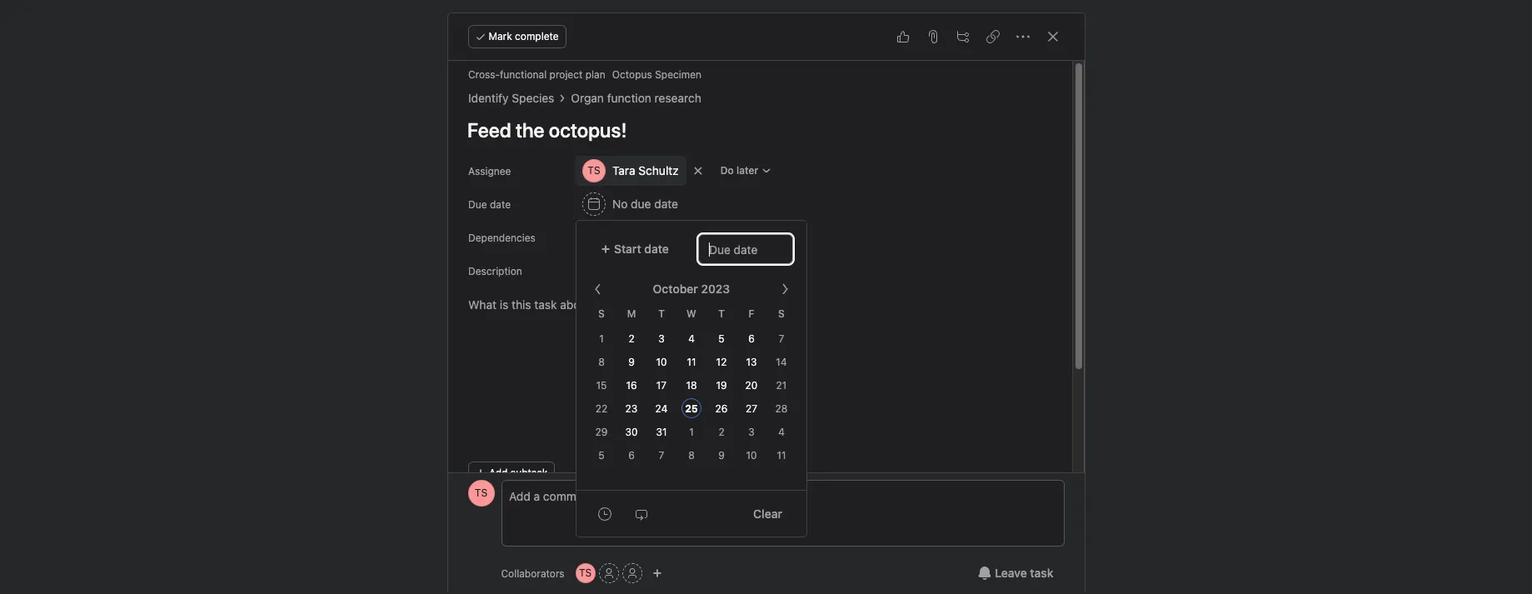 Task type: describe. For each thing, give the bounding box(es) containing it.
collapse task pane image
[[1046, 30, 1059, 43]]

organ
[[571, 91, 604, 105]]

add
[[582, 231, 601, 243]]

no due date button
[[575, 189, 685, 219]]

collaborators
[[501, 567, 565, 580]]

function
[[607, 91, 651, 105]]

feed the octopus! dialog
[[448, 13, 1084, 594]]

due
[[468, 198, 487, 211]]

20
[[745, 379, 758, 392]]

27
[[746, 402, 757, 415]]

mark complete button
[[468, 25, 566, 48]]

0 horizontal spatial 10
[[656, 356, 667, 368]]

1 vertical spatial 11
[[777, 449, 786, 462]]

18
[[686, 379, 697, 392]]

mark complete
[[489, 30, 559, 42]]

organ function research link
[[571, 89, 701, 107]]

main content inside feed the octopus! dialog
[[448, 61, 1072, 594]]

add or remove collaborators image
[[652, 568, 662, 578]]

dependencies
[[468, 232, 535, 244]]

octopus specimen link
[[612, 68, 701, 81]]

date for due date
[[489, 198, 510, 211]]

task
[[1030, 566, 1054, 580]]

1 s from the left
[[598, 307, 605, 320]]

date for start date
[[644, 242, 669, 256]]

schultz
[[638, 163, 678, 177]]

1 horizontal spatial 9
[[718, 449, 725, 462]]

due
[[630, 197, 651, 211]]

start date
[[614, 242, 669, 256]]

ts for the topmost the ts button
[[475, 487, 488, 499]]

0 horizontal spatial 5
[[598, 449, 605, 462]]

24
[[655, 402, 668, 415]]

add subtask image
[[956, 30, 969, 43]]

23
[[625, 402, 638, 415]]

tara
[[612, 163, 635, 177]]

organ function research
[[571, 91, 701, 105]]

w
[[687, 307, 696, 320]]

1 horizontal spatial 8
[[688, 449, 695, 462]]

0 vertical spatial 7
[[779, 332, 784, 345]]

22
[[596, 402, 608, 415]]

29
[[595, 426, 608, 438]]

0 horizontal spatial 2
[[629, 332, 635, 345]]

mark
[[489, 30, 512, 42]]

16
[[626, 379, 637, 392]]

identify species link
[[468, 89, 554, 107]]

cross-functional project plan link
[[468, 68, 605, 81]]

f
[[749, 307, 754, 320]]

next month image
[[778, 282, 792, 296]]

functional
[[499, 68, 546, 81]]

more actions for this task image
[[1016, 30, 1029, 43]]

identify species
[[468, 91, 554, 105]]

add time image
[[598, 507, 612, 520]]

0 likes. click to like this task image
[[896, 30, 909, 43]]

dependencies
[[604, 231, 672, 243]]

0 vertical spatial ts button
[[468, 480, 495, 507]]

13
[[746, 356, 757, 368]]

plan
[[585, 68, 605, 81]]



Task type: locate. For each thing, give the bounding box(es) containing it.
8 up 15
[[598, 356, 605, 368]]

1
[[599, 332, 604, 345], [689, 426, 694, 438]]

ts button
[[468, 480, 495, 507], [575, 563, 595, 583]]

research
[[654, 91, 701, 105]]

s
[[598, 307, 605, 320], [778, 307, 785, 320]]

Task Name text field
[[456, 111, 1052, 149]]

0 vertical spatial 11
[[687, 356, 696, 368]]

1 vertical spatial 10
[[746, 449, 757, 462]]

9 up "16"
[[628, 356, 635, 368]]

tara schultz button
[[575, 156, 686, 186]]

14
[[776, 356, 787, 368]]

2 down the 26
[[719, 426, 725, 438]]

3
[[658, 332, 665, 345], [748, 426, 755, 438]]

5
[[718, 332, 725, 345], [598, 449, 605, 462]]

1 vertical spatial ts
[[579, 567, 592, 579]]

set to repeat image
[[635, 507, 648, 520]]

0 vertical spatial 8
[[598, 356, 605, 368]]

21
[[776, 379, 787, 392]]

october 2023 button
[[642, 274, 758, 304]]

s down next month icon at top right
[[778, 307, 785, 320]]

1 vertical spatial 2
[[719, 426, 725, 438]]

october
[[653, 282, 698, 296]]

1 horizontal spatial 5
[[718, 332, 725, 345]]

31
[[656, 426, 667, 438]]

6 down 30
[[628, 449, 635, 462]]

date right due on the top left of the page
[[489, 198, 510, 211]]

1 vertical spatial 5
[[598, 449, 605, 462]]

0 vertical spatial 2
[[629, 332, 635, 345]]

clear button
[[743, 499, 793, 529]]

1 t from the left
[[658, 307, 665, 320]]

30
[[625, 426, 638, 438]]

7 down 31
[[659, 449, 664, 462]]

s down previous month image
[[598, 307, 605, 320]]

add dependencies
[[582, 231, 672, 243]]

identify
[[468, 91, 508, 105]]

due date
[[468, 198, 510, 211]]

0 vertical spatial 9
[[628, 356, 635, 368]]

0 horizontal spatial 9
[[628, 356, 635, 368]]

tara schultz
[[612, 163, 678, 177]]

1 horizontal spatial 6
[[748, 332, 755, 345]]

cross-functional project plan octopus specimen
[[468, 68, 701, 81]]

ts
[[475, 487, 488, 499], [579, 567, 592, 579]]

1 horizontal spatial 2
[[719, 426, 725, 438]]

11
[[687, 356, 696, 368], [777, 449, 786, 462]]

date right due
[[654, 197, 678, 211]]

start date button
[[590, 234, 685, 264]]

4
[[688, 332, 695, 345], [778, 426, 785, 438]]

0 vertical spatial 4
[[688, 332, 695, 345]]

ts for the bottommost the ts button
[[579, 567, 592, 579]]

28
[[775, 402, 788, 415]]

11 up 18
[[687, 356, 696, 368]]

1 horizontal spatial 11
[[777, 449, 786, 462]]

no due date
[[612, 197, 678, 211]]

specimen
[[655, 68, 701, 81]]

species
[[511, 91, 554, 105]]

date inside dropdown button
[[654, 197, 678, 211]]

10
[[656, 356, 667, 368], [746, 449, 757, 462]]

12
[[716, 356, 727, 368]]

26
[[715, 402, 728, 415]]

1 vertical spatial ts button
[[575, 563, 595, 583]]

0 horizontal spatial s
[[598, 307, 605, 320]]

2 down m
[[629, 332, 635, 345]]

25
[[685, 402, 698, 415]]

clear
[[753, 506, 782, 520]]

1 horizontal spatial 4
[[778, 426, 785, 438]]

remove assignee image
[[693, 166, 703, 176]]

leave
[[995, 566, 1027, 580]]

9
[[628, 356, 635, 368], [718, 449, 725, 462]]

6
[[748, 332, 755, 345], [628, 449, 635, 462]]

11 down 28
[[777, 449, 786, 462]]

0 horizontal spatial ts button
[[468, 480, 495, 507]]

1 horizontal spatial 10
[[746, 449, 757, 462]]

8
[[598, 356, 605, 368], [688, 449, 695, 462]]

project
[[549, 68, 582, 81]]

1 horizontal spatial 1
[[689, 426, 694, 438]]

9 down the 26
[[718, 449, 725, 462]]

t
[[658, 307, 665, 320], [718, 307, 725, 320]]

1 up 15
[[599, 332, 604, 345]]

no
[[612, 197, 627, 211]]

15
[[596, 379, 607, 392]]

1 horizontal spatial ts button
[[575, 563, 595, 583]]

main content containing identify species
[[448, 61, 1072, 594]]

complete
[[515, 30, 559, 42]]

1 vertical spatial 6
[[628, 449, 635, 462]]

1 vertical spatial 4
[[778, 426, 785, 438]]

Due date text field
[[698, 234, 793, 264]]

6 up 13
[[748, 332, 755, 345]]

description
[[468, 265, 522, 277]]

assignee
[[468, 165, 511, 177]]

0 horizontal spatial ts
[[475, 487, 488, 499]]

3 up '17' at the left bottom
[[658, 332, 665, 345]]

4 down 28
[[778, 426, 785, 438]]

add dependencies button
[[575, 226, 679, 249]]

previous month image
[[592, 282, 605, 296]]

1 horizontal spatial t
[[718, 307, 725, 320]]

0 vertical spatial 10
[[656, 356, 667, 368]]

date inside button
[[644, 242, 669, 256]]

leave task button
[[968, 558, 1064, 588]]

1 vertical spatial 8
[[688, 449, 695, 462]]

0 vertical spatial 1
[[599, 332, 604, 345]]

copy task link image
[[986, 30, 999, 43]]

date
[[654, 197, 678, 211], [489, 198, 510, 211], [644, 242, 669, 256]]

do later button
[[713, 159, 779, 182]]

m
[[627, 307, 636, 320]]

7 up the 14
[[779, 332, 784, 345]]

1 horizontal spatial s
[[778, 307, 785, 320]]

cross-
[[468, 68, 499, 81]]

0 vertical spatial 5
[[718, 332, 725, 345]]

t down october in the top left of the page
[[658, 307, 665, 320]]

do
[[720, 164, 733, 177]]

later
[[736, 164, 758, 177]]

october 2023
[[653, 282, 730, 296]]

0 horizontal spatial 4
[[688, 332, 695, 345]]

1 down 25
[[689, 426, 694, 438]]

0 vertical spatial ts
[[475, 487, 488, 499]]

1 vertical spatial 7
[[659, 449, 664, 462]]

10 up '17' at the left bottom
[[656, 356, 667, 368]]

2023
[[701, 282, 730, 296]]

0 horizontal spatial 8
[[598, 356, 605, 368]]

7
[[779, 332, 784, 345], [659, 449, 664, 462]]

1 vertical spatial 9
[[718, 449, 725, 462]]

1 horizontal spatial 3
[[748, 426, 755, 438]]

19
[[716, 379, 727, 392]]

0 horizontal spatial 3
[[658, 332, 665, 345]]

do later
[[720, 164, 758, 177]]

1 vertical spatial 3
[[748, 426, 755, 438]]

0 horizontal spatial 7
[[659, 449, 664, 462]]

t down 2023
[[718, 307, 725, 320]]

0 vertical spatial 3
[[658, 332, 665, 345]]

5 down 29
[[598, 449, 605, 462]]

17
[[656, 379, 667, 392]]

1 horizontal spatial 7
[[779, 332, 784, 345]]

5 up 12
[[718, 332, 725, 345]]

2 s from the left
[[778, 307, 785, 320]]

leave task
[[995, 566, 1054, 580]]

4 down w
[[688, 332, 695, 345]]

0 horizontal spatial t
[[658, 307, 665, 320]]

0 horizontal spatial 6
[[628, 449, 635, 462]]

octopus
[[612, 68, 652, 81]]

main content
[[448, 61, 1072, 594]]

3 down 27 at bottom left
[[748, 426, 755, 438]]

0 horizontal spatial 1
[[599, 332, 604, 345]]

2
[[629, 332, 635, 345], [719, 426, 725, 438]]

1 vertical spatial 1
[[689, 426, 694, 438]]

10 down 27 at bottom left
[[746, 449, 757, 462]]

1 horizontal spatial ts
[[579, 567, 592, 579]]

2 t from the left
[[718, 307, 725, 320]]

attachments: add a file to this task, feed the octopus! image
[[926, 30, 939, 43]]

start
[[614, 242, 641, 256]]

date right start
[[644, 242, 669, 256]]

0 horizontal spatial 11
[[687, 356, 696, 368]]

0 vertical spatial 6
[[748, 332, 755, 345]]

8 down 25
[[688, 449, 695, 462]]



Task type: vqa. For each thing, say whether or not it's contained in the screenshot.
bottommost 6
yes



